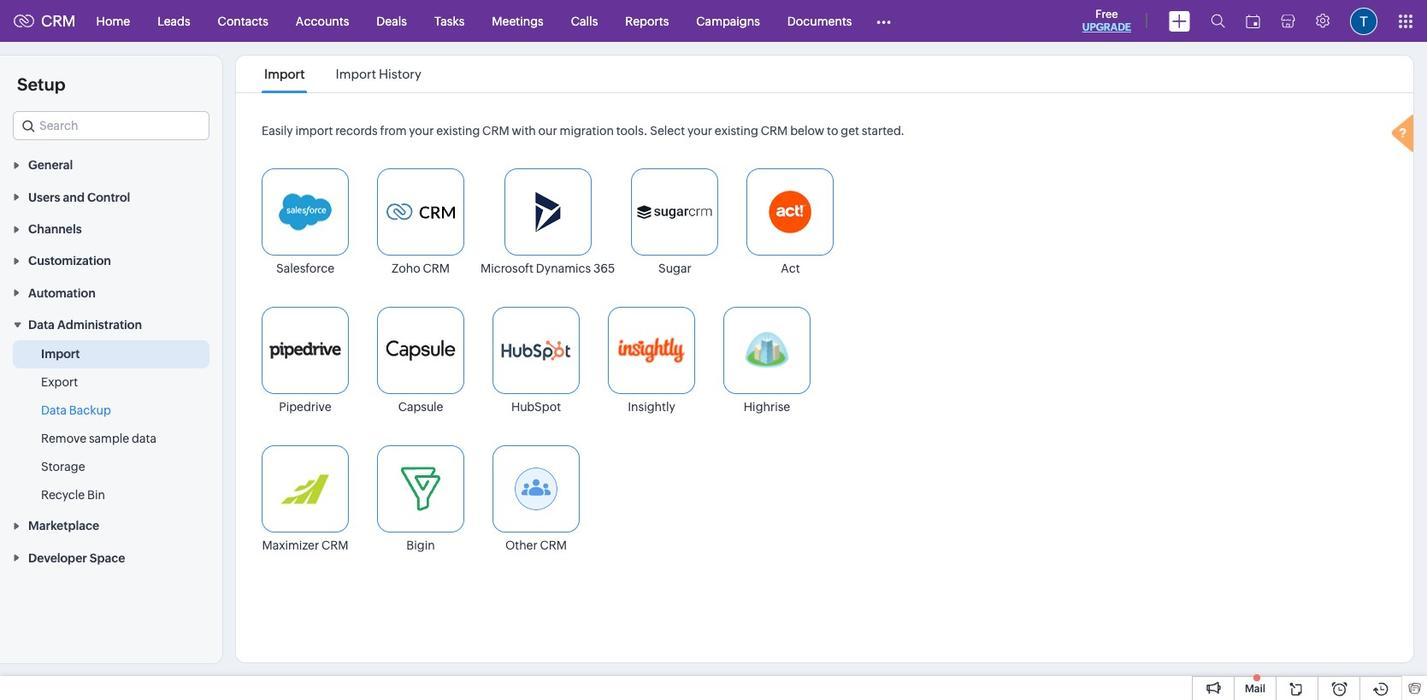 Task type: locate. For each thing, give the bounding box(es) containing it.
data down automation
[[28, 318, 55, 332]]

easily
[[262, 124, 293, 138]]

profile element
[[1340, 0, 1388, 41]]

marketplace
[[28, 519, 99, 533]]

leads
[[157, 14, 190, 28]]

import for import link for import history link
[[264, 67, 305, 81]]

setup
[[17, 74, 65, 94]]

1 vertical spatial import link
[[41, 346, 80, 363]]

easily import records from your existing crm with our migration tools. select your existing crm below to get started.
[[262, 124, 905, 138]]

0 vertical spatial data
[[28, 318, 55, 332]]

data for data administration
[[28, 318, 55, 332]]

crm link
[[14, 12, 76, 30]]

data
[[28, 318, 55, 332], [41, 404, 67, 417]]

contacts link
[[204, 0, 282, 41]]

existing right from
[[436, 124, 480, 138]]

remove
[[41, 432, 87, 446]]

migration
[[560, 124, 614, 138]]

leads link
[[144, 0, 204, 41]]

data backup link
[[41, 402, 111, 419]]

your
[[409, 124, 434, 138], [688, 124, 712, 138]]

developer space button
[[0, 542, 222, 574]]

free upgrade
[[1083, 8, 1131, 33]]

1 vertical spatial data
[[41, 404, 67, 417]]

1 horizontal spatial import link
[[262, 67, 307, 81]]

crm left with
[[482, 124, 509, 138]]

your right the select
[[688, 124, 712, 138]]

your right from
[[409, 124, 434, 138]]

1 horizontal spatial import
[[264, 67, 305, 81]]

zoho crm
[[392, 262, 450, 275]]

import history
[[336, 67, 421, 81]]

import left history
[[336, 67, 376, 81]]

home
[[96, 14, 130, 28]]

reports
[[625, 14, 669, 28]]

None field
[[13, 111, 210, 140]]

data inside dropdown button
[[28, 318, 55, 332]]

backup
[[69, 404, 111, 417]]

accounts link
[[282, 0, 363, 41]]

crm left below
[[761, 124, 788, 138]]

capsule
[[398, 400, 443, 414]]

mail
[[1245, 683, 1266, 695]]

Other Modules field
[[866, 7, 903, 35]]

data administration region
[[0, 340, 222, 510]]

2 horizontal spatial import
[[336, 67, 376, 81]]

data inside "region"
[[41, 404, 67, 417]]

administration
[[57, 318, 142, 332]]

microsoft
[[481, 262, 534, 275]]

contacts
[[218, 14, 268, 28]]

existing
[[436, 124, 480, 138], [715, 124, 758, 138]]

tasks
[[434, 14, 465, 28]]

list
[[249, 56, 437, 92]]

365
[[593, 262, 615, 275]]

profile image
[[1350, 7, 1378, 35]]

users and control
[[28, 190, 130, 204]]

customization
[[28, 254, 111, 268]]

existing right the select
[[715, 124, 758, 138]]

recycle bin
[[41, 488, 105, 502]]

customization button
[[0, 245, 222, 277]]

import link up easily
[[262, 67, 307, 81]]

insightly
[[628, 400, 675, 414]]

0 horizontal spatial import
[[41, 347, 80, 361]]

2 existing from the left
[[715, 124, 758, 138]]

data down export link
[[41, 404, 67, 417]]

0 horizontal spatial existing
[[436, 124, 480, 138]]

1 existing from the left
[[436, 124, 480, 138]]

0 horizontal spatial import link
[[41, 346, 80, 363]]

automation button
[[0, 277, 222, 308]]

data
[[132, 432, 156, 446]]

act
[[781, 262, 800, 275]]

import up export
[[41, 347, 80, 361]]

bigin
[[406, 539, 435, 552]]

tasks link
[[421, 0, 478, 41]]

0 horizontal spatial your
[[409, 124, 434, 138]]

deals
[[377, 14, 407, 28]]

import history link
[[333, 67, 424, 81]]

crm right "other"
[[540, 539, 567, 552]]

from
[[380, 124, 407, 138]]

campaigns
[[696, 14, 760, 28]]

create menu image
[[1169, 11, 1190, 31]]

1 horizontal spatial existing
[[715, 124, 758, 138]]

to
[[827, 124, 839, 138]]

calendar image
[[1246, 14, 1261, 28]]

home link
[[83, 0, 144, 41]]

import up easily
[[264, 67, 305, 81]]

list containing import
[[249, 56, 437, 92]]

history
[[379, 67, 421, 81]]

import
[[264, 67, 305, 81], [336, 67, 376, 81], [41, 347, 80, 361]]

salesforce
[[276, 262, 334, 275]]

0 vertical spatial import link
[[262, 67, 307, 81]]

highrise
[[744, 400, 790, 414]]

storage
[[41, 460, 85, 474]]

import link up export
[[41, 346, 80, 363]]

crm
[[41, 12, 76, 30], [482, 124, 509, 138], [761, 124, 788, 138], [423, 262, 450, 275], [322, 539, 349, 552], [540, 539, 567, 552]]

meetings
[[492, 14, 544, 28]]

control
[[87, 190, 130, 204]]

import link inside data administration "region"
[[41, 346, 80, 363]]

dynamics
[[536, 262, 591, 275]]

1 horizontal spatial your
[[688, 124, 712, 138]]



Task type: describe. For each thing, give the bounding box(es) containing it.
marketplace button
[[0, 510, 222, 542]]

with
[[512, 124, 536, 138]]

data administration button
[[0, 308, 222, 340]]

records
[[335, 124, 378, 138]]

below
[[790, 124, 825, 138]]

import link for export link
[[41, 346, 80, 363]]

import inside data administration "region"
[[41, 347, 80, 361]]

maximizer crm
[[262, 539, 349, 552]]

recycle
[[41, 488, 85, 502]]

deals link
[[363, 0, 421, 41]]

export link
[[41, 374, 78, 391]]

Search text field
[[14, 112, 209, 139]]

general button
[[0, 149, 222, 181]]

tools.
[[616, 124, 648, 138]]

campaigns link
[[683, 0, 774, 41]]

hubspot
[[511, 400, 561, 414]]

data administration
[[28, 318, 142, 332]]

other
[[505, 539, 538, 552]]

zoho
[[392, 262, 420, 275]]

calls link
[[557, 0, 612, 41]]

remove sample data link
[[41, 430, 156, 447]]

import link for import history link
[[262, 67, 307, 81]]

channels button
[[0, 213, 222, 245]]

other crm
[[505, 539, 567, 552]]

help image
[[1388, 112, 1422, 159]]

documents
[[788, 14, 852, 28]]

general
[[28, 159, 73, 172]]

get
[[841, 124, 859, 138]]

import for import history
[[336, 67, 376, 81]]

sugar
[[659, 262, 692, 275]]

search element
[[1201, 0, 1236, 42]]

documents link
[[774, 0, 866, 41]]

export
[[41, 375, 78, 389]]

1 your from the left
[[409, 124, 434, 138]]

users and control button
[[0, 181, 222, 213]]

automation
[[28, 286, 96, 300]]

upgrade
[[1083, 21, 1131, 33]]

and
[[63, 190, 85, 204]]

data backup
[[41, 404, 111, 417]]

accounts
[[296, 14, 349, 28]]

reports link
[[612, 0, 683, 41]]

space
[[90, 551, 125, 565]]

import
[[295, 124, 333, 138]]

our
[[538, 124, 557, 138]]

remove sample data
[[41, 432, 156, 446]]

2 your from the left
[[688, 124, 712, 138]]

channels
[[28, 222, 82, 236]]

users
[[28, 190, 60, 204]]

developer
[[28, 551, 87, 565]]

recycle bin link
[[41, 487, 105, 504]]

select
[[650, 124, 685, 138]]

crm right zoho
[[423, 262, 450, 275]]

free
[[1096, 8, 1118, 21]]

developer space
[[28, 551, 125, 565]]

meetings link
[[478, 0, 557, 41]]

crm right maximizer on the left bottom
[[322, 539, 349, 552]]

bin
[[87, 488, 105, 502]]

sample
[[89, 432, 129, 446]]

crm left home
[[41, 12, 76, 30]]

create menu element
[[1159, 0, 1201, 41]]

microsoft dynamics 365
[[481, 262, 615, 275]]

started.
[[862, 124, 905, 138]]

storage link
[[41, 458, 85, 476]]

calls
[[571, 14, 598, 28]]

data for data backup
[[41, 404, 67, 417]]

pipedrive
[[279, 400, 332, 414]]

search image
[[1211, 14, 1226, 28]]

maximizer
[[262, 539, 319, 552]]



Task type: vqa. For each thing, say whether or not it's contained in the screenshot.
Unused Fields
no



